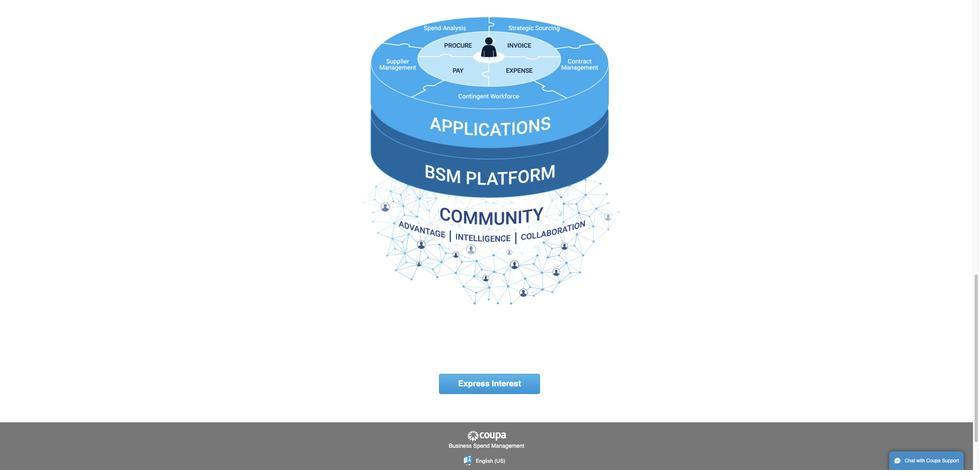 Task type: locate. For each thing, give the bounding box(es) containing it.
english
[[476, 459, 493, 465]]

chat
[[906, 458, 916, 464]]

support
[[943, 458, 960, 464]]

business
[[449, 443, 472, 450]]

(us)
[[495, 459, 506, 465]]

spend
[[474, 443, 490, 450]]

interest
[[492, 379, 521, 389]]

coupa supplier portal image
[[467, 431, 507, 442]]

coupa
[[927, 458, 941, 464]]

chat with coupa support
[[906, 458, 960, 464]]



Task type: vqa. For each thing, say whether or not it's contained in the screenshot.
leftmost coupa's
no



Task type: describe. For each thing, give the bounding box(es) containing it.
express interest
[[458, 379, 521, 389]]

management
[[492, 443, 525, 450]]

english (us)
[[476, 459, 506, 465]]

with
[[917, 458, 926, 464]]

express interest link
[[439, 374, 541, 394]]

business spend management
[[449, 443, 525, 450]]

chat with coupa support button
[[890, 452, 965, 471]]

express
[[458, 379, 490, 389]]



